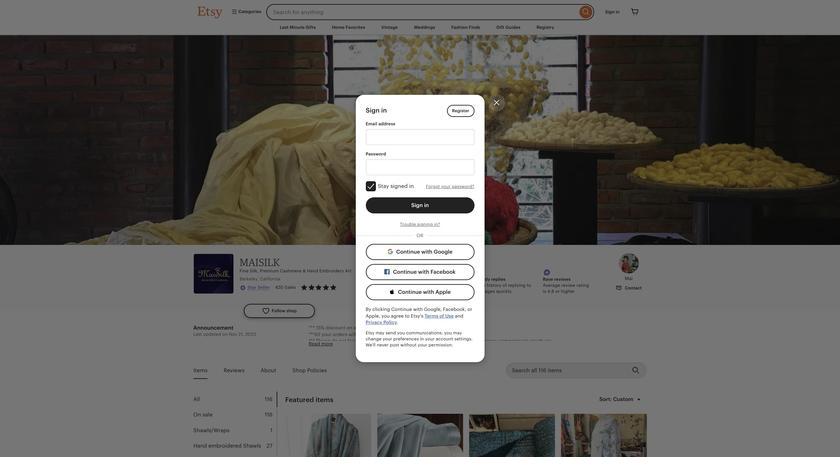 Task type: vqa. For each thing, say whether or not it's contained in the screenshot.
Has a history of replying to messages quickly.'s 'HAS'
yes



Task type: describe. For each thing, give the bounding box(es) containing it.
sign in inside button
[[411, 202, 429, 209]]

in inside button
[[424, 202, 429, 209]]

all
[[193, 396, 200, 403]]

in up address
[[381, 107, 387, 114]]

maisilk for fine
[[240, 256, 280, 269]]

agree
[[391, 314, 404, 319]]

silk,
[[250, 269, 259, 274]]

trouble signing in? link
[[400, 222, 440, 227]]

google,
[[424, 307, 442, 312]]

shawls/wraps
[[193, 428, 230, 434]]

pure mulberry silk shawl - golden sea image
[[285, 414, 371, 458]]

on inside announcement last updated on nov 21, 2023
[[222, 332, 228, 337]]

&
[[303, 269, 306, 274]]

quickly.
[[496, 289, 513, 294]]

continue with google button
[[366, 244, 475, 260]]

sign in button
[[366, 198, 475, 214]]

4.8
[[548, 289, 554, 294]]

| 420 sales |
[[272, 285, 299, 290]]

handcrafted silk comforter - dragonfly image
[[469, 414, 555, 458]]

.
[[397, 320, 399, 326]]

smooth
[[403, 277, 420, 282]]

reviews
[[224, 368, 245, 374]]

forgot your password? link
[[426, 184, 475, 189]]

terms of use and privacy policy .
[[366, 314, 464, 326]]

pure mulberry silk blanket image
[[377, 414, 463, 458]]

116 for on sale
[[265, 412, 273, 418]]

email address
[[366, 121, 396, 126]]

1 may from the left
[[376, 331, 385, 336]]

1 horizontal spatial a
[[432, 255, 435, 261]]

tab containing hand embroidered shawls
[[193, 439, 277, 454]]

register
[[452, 108, 470, 113]]

1 horizontal spatial star
[[436, 255, 447, 261]]

mai link
[[611, 254, 647, 282]]

password
[[366, 152, 386, 157]]

continue for continue with facebook
[[393, 269, 417, 276]]

smooth shipping has a history of shipping on time with tracking.
[[403, 277, 462, 294]]

email
[[366, 121, 378, 126]]

forgot your password?
[[426, 184, 475, 189]]

review
[[562, 283, 576, 288]]

embroidery
[[319, 269, 344, 274]]

continue with facebook button
[[366, 264, 475, 281]]

continue with apple
[[397, 289, 451, 296]]

2023
[[245, 332, 256, 337]]

shop policies
[[292, 368, 327, 374]]

history for quickly.
[[487, 283, 502, 288]]

berkeley,
[[240, 277, 259, 282]]

shop
[[287, 309, 297, 314]]

use
[[445, 314, 454, 319]]

rave reviews average review rating is 4.8 or higher
[[543, 277, 589, 294]]

communications;
[[406, 331, 443, 336]]

follow shop link
[[244, 304, 315, 318]]

in inside etsy may send you communications; you may change your preferences in your account settings. we'll never post without your permission.
[[420, 337, 424, 342]]

seller
[[258, 285, 270, 290]]

116 for all
[[265, 396, 273, 403]]

has for has a history of shipping on time with tracking.
[[403, 283, 411, 288]]

0 vertical spatial is
[[426, 255, 430, 261]]

seller!
[[449, 255, 465, 261]]

tab containing on sale
[[193, 408, 277, 423]]

follow shop
[[272, 309, 297, 314]]

featured
[[285, 396, 314, 404]]

sales
[[285, 285, 296, 290]]

speedy replies has a history of replying to messages quickly.
[[474, 277, 531, 294]]

continue with facebook
[[392, 269, 456, 276]]

etsy may send you communications; you may change your preferences in your account settings. we'll never post without your permission.
[[366, 331, 473, 348]]

on inside smooth shipping has a history of shipping on time with tracking.
[[457, 283, 462, 288]]

in right signed
[[409, 183, 414, 189]]

0 vertical spatial sign in
[[366, 107, 387, 114]]

policies
[[307, 368, 327, 374]]

privacy policy link
[[366, 320, 397, 326]]

0 horizontal spatial |
[[272, 285, 273, 290]]

never
[[377, 343, 389, 348]]

about
[[261, 368, 276, 374]]

star seller
[[248, 285, 270, 290]]

sign inside button
[[411, 202, 423, 209]]

0 horizontal spatial sign
[[366, 107, 380, 114]]

420
[[275, 285, 284, 290]]

apple,
[[366, 314, 380, 319]]

21,
[[239, 332, 244, 337]]

time
[[403, 289, 413, 294]]

or inside by clicking continue with google, facebook, or apple, you agree to etsy's
[[468, 307, 472, 312]]

hand embroidered shawls
[[193, 443, 261, 450]]

with inside smooth shipping has a history of shipping on time with tracking.
[[414, 289, 423, 294]]

without
[[401, 343, 417, 348]]

with for facebook
[[418, 269, 429, 276]]

apple
[[436, 289, 451, 296]]

continue inside by clicking continue with google, facebook, or apple, you agree to etsy's
[[391, 307, 412, 312]]

maisilk fine silk, premium cashmere & hand embroidery art
[[240, 256, 352, 274]]

replying
[[508, 283, 526, 288]]

clicking
[[373, 307, 390, 312]]

to inside by clicking continue with google, facebook, or apple, you agree to etsy's
[[405, 314, 410, 319]]

items link
[[193, 363, 208, 379]]

with for apple
[[423, 289, 434, 296]]

with for google
[[421, 249, 433, 255]]

higher
[[561, 289, 575, 294]]

tracking.
[[424, 289, 443, 294]]

by
[[366, 307, 371, 312]]

maisilk for is
[[403, 255, 425, 261]]

hand inside maisilk fine silk, premium cashmere & hand embroidery art
[[307, 269, 318, 274]]

shawls
[[243, 443, 261, 450]]



Task type: locate. For each thing, give the bounding box(es) containing it.
2 horizontal spatial of
[[503, 283, 507, 288]]

1 horizontal spatial of
[[440, 314, 444, 319]]

tab down shawls/wraps
[[193, 439, 277, 454]]

privacy
[[366, 320, 382, 326]]

0 horizontal spatial star
[[248, 285, 257, 290]]

1 vertical spatial 116
[[265, 412, 273, 418]]

1 has from the left
[[403, 283, 411, 288]]

sign in dialog
[[0, 0, 840, 458]]

of for shipping
[[432, 283, 436, 288]]

permission.
[[429, 343, 453, 348]]

history inside speedy replies has a history of replying to messages quickly.
[[487, 283, 502, 288]]

mai
[[625, 276, 633, 281]]

continue up smooth
[[393, 269, 417, 276]]

1 vertical spatial sign in
[[411, 202, 429, 209]]

preferences
[[394, 337, 419, 342]]

nov
[[229, 332, 237, 337]]

116
[[265, 396, 273, 403], [265, 412, 273, 418]]

2 may from the left
[[453, 331, 462, 336]]

sign up the email
[[366, 107, 380, 114]]

or inside rave reviews average review rating is 4.8 or higher
[[556, 289, 560, 294]]

more
[[321, 342, 333, 347]]

about link
[[261, 363, 276, 379]]

shop
[[292, 368, 306, 374]]

etsy's
[[411, 314, 424, 319]]

updated
[[203, 332, 221, 337]]

0 horizontal spatial sign in
[[366, 107, 387, 114]]

0 horizontal spatial on
[[222, 332, 228, 337]]

1 horizontal spatial hand
[[307, 269, 318, 274]]

stay
[[378, 183, 389, 189]]

has inside smooth shipping has a history of shipping on time with tracking.
[[403, 283, 411, 288]]

facebook
[[431, 269, 456, 276]]

tab containing shawls/wraps
[[193, 423, 277, 439]]

0 vertical spatial sign
[[366, 107, 380, 114]]

with left google on the bottom of the page
[[421, 249, 433, 255]]

1 history from the left
[[416, 283, 431, 288]]

is
[[426, 255, 430, 261], [543, 289, 546, 294]]

| right "sales"
[[298, 285, 299, 290]]

mai image
[[619, 254, 639, 274]]

follow
[[272, 309, 286, 314]]

reviews link
[[224, 363, 245, 379]]

announcement
[[193, 325, 234, 332]]

with
[[421, 249, 433, 255], [418, 269, 429, 276], [414, 289, 423, 294], [423, 289, 434, 296], [413, 307, 423, 312]]

of for replying
[[503, 283, 507, 288]]

on up facebook,
[[457, 283, 462, 288]]

shipping down continue with facebook
[[421, 277, 440, 282]]

of up quickly.
[[503, 283, 507, 288]]

420 sales link
[[275, 285, 296, 290]]

Password password field
[[366, 159, 475, 175]]

1 horizontal spatial has
[[474, 283, 482, 288]]

sections tab list
[[193, 392, 277, 458]]

in down communications;
[[420, 337, 424, 342]]

of up tracking.
[[432, 283, 436, 288]]

1 horizontal spatial |
[[298, 285, 299, 290]]

tab up shawls/wraps
[[193, 408, 277, 423]]

has inside speedy replies has a history of replying to messages quickly.
[[474, 283, 482, 288]]

a inside smooth shipping has a history of shipping on time with tracking.
[[412, 283, 415, 288]]

forgot
[[426, 184, 440, 189]]

with up smooth
[[418, 269, 429, 276]]

0 horizontal spatial you
[[382, 314, 390, 319]]

continue down or
[[396, 249, 420, 255]]

|
[[272, 285, 273, 290], [298, 285, 299, 290]]

rating
[[577, 283, 589, 288]]

sign up the "trouble signing in?" link
[[411, 202, 423, 209]]

0 vertical spatial 116
[[265, 396, 273, 403]]

tab containing all
[[193, 392, 277, 408]]

speedy
[[474, 277, 490, 282]]

with inside by clicking continue with google, facebook, or apple, you agree to etsy's
[[413, 307, 423, 312]]

shipping up apple
[[437, 283, 456, 288]]

1 vertical spatial or
[[468, 307, 472, 312]]

settings.
[[455, 337, 473, 342]]

of inside terms of use and privacy policy .
[[440, 314, 444, 319]]

1 vertical spatial sign
[[411, 202, 423, 209]]

2 horizontal spatial a
[[483, 283, 486, 288]]

read
[[309, 342, 320, 347]]

2 horizontal spatial you
[[444, 331, 452, 336]]

sign in
[[366, 107, 387, 114], [411, 202, 429, 209]]

sign in up the "trouble signing in?" link
[[411, 202, 429, 209]]

with inside continue with google button
[[421, 249, 433, 255]]

history down replies
[[487, 283, 502, 288]]

Email address email field
[[366, 129, 475, 145]]

google
[[434, 249, 453, 255]]

history up continue with apple
[[416, 283, 431, 288]]

with inside continue with facebook "button"
[[418, 269, 429, 276]]

facebook,
[[443, 307, 466, 312]]

1 horizontal spatial sign
[[411, 202, 423, 209]]

maisilk inside maisilk fine silk, premium cashmere & hand embroidery art
[[240, 256, 280, 269]]

a down smooth
[[412, 283, 415, 288]]

history
[[416, 283, 431, 288], [487, 283, 502, 288]]

0 horizontal spatial of
[[432, 283, 436, 288]]

star inside star seller button
[[248, 285, 257, 290]]

trouble signing in?
[[400, 222, 440, 227]]

1 horizontal spatial is
[[543, 289, 546, 294]]

banner
[[185, 0, 655, 20]]

is up continue with facebook
[[426, 255, 430, 261]]

continue inside button
[[396, 249, 420, 255]]

with inside continue with apple "link"
[[423, 289, 434, 296]]

1 vertical spatial to
[[405, 314, 410, 319]]

may
[[376, 331, 385, 336], [453, 331, 462, 336]]

you up preferences
[[397, 331, 405, 336]]

2 116 from the top
[[265, 412, 273, 418]]

history for with
[[416, 283, 431, 288]]

2 tab from the top
[[193, 408, 277, 423]]

or right facebook,
[[468, 307, 472, 312]]

or
[[556, 289, 560, 294], [468, 307, 472, 312]]

california
[[260, 277, 281, 282]]

of inside smooth shipping has a history of shipping on time with tracking.
[[432, 283, 436, 288]]

to
[[527, 283, 531, 288], [405, 314, 410, 319]]

0 horizontal spatial to
[[405, 314, 410, 319]]

menu bar
[[185, 20, 655, 35]]

1 horizontal spatial on
[[457, 283, 462, 288]]

or
[[417, 233, 424, 239]]

1 horizontal spatial or
[[556, 289, 560, 294]]

1 horizontal spatial you
[[397, 331, 405, 336]]

116 up 1
[[265, 412, 273, 418]]

a up messages
[[483, 283, 486, 288]]

maisilk up the silk,
[[240, 256, 280, 269]]

Search all 116 items text field
[[506, 363, 627, 379]]

hand right &
[[307, 269, 318, 274]]

replies
[[491, 277, 506, 282]]

messages
[[474, 289, 495, 294]]

signed
[[391, 183, 408, 189]]

embroidered
[[208, 443, 242, 450]]

to inside speedy replies has a history of replying to messages quickly.
[[527, 283, 531, 288]]

star up facebook
[[436, 255, 447, 261]]

hand embroidered cashmere shawl - dancing cranes image
[[561, 414, 647, 458]]

maisilk is a star seller!
[[403, 255, 465, 261]]

premium
[[260, 269, 279, 274]]

star_seller image
[[240, 285, 246, 291]]

116 down about link at left bottom
[[265, 396, 273, 403]]

trouble
[[400, 222, 416, 227]]

star seller button
[[240, 285, 270, 291]]

items
[[316, 396, 333, 404]]

continue down smooth
[[398, 289, 422, 296]]

or right the 4.8
[[556, 289, 560, 294]]

of left use
[[440, 314, 444, 319]]

a for smooth shipping
[[412, 283, 415, 288]]

is inside rave reviews average review rating is 4.8 or higher
[[543, 289, 546, 294]]

0 vertical spatial to
[[527, 283, 531, 288]]

on
[[193, 412, 201, 418]]

a for speedy replies
[[483, 283, 486, 288]]

2 has from the left
[[474, 283, 482, 288]]

0 horizontal spatial is
[[426, 255, 430, 261]]

has down speedy
[[474, 283, 482, 288]]

1 116 from the top
[[265, 396, 273, 403]]

read more
[[309, 342, 333, 347]]

of
[[432, 283, 436, 288], [503, 283, 507, 288], [440, 314, 444, 319]]

you up privacy policy link
[[382, 314, 390, 319]]

password?
[[452, 184, 475, 189]]

a up continue with facebook
[[432, 255, 435, 261]]

0 vertical spatial star
[[436, 255, 447, 261]]

continue up agree
[[391, 307, 412, 312]]

has for has a history of replying to messages quickly.
[[474, 283, 482, 288]]

0 horizontal spatial a
[[412, 283, 415, 288]]

to left etsy's
[[405, 314, 410, 319]]

we'll
[[366, 343, 376, 348]]

1 tab from the top
[[193, 392, 277, 408]]

items
[[193, 368, 208, 374]]

hand inside tab
[[193, 443, 207, 450]]

terms
[[425, 314, 439, 319]]

send
[[386, 331, 396, 336]]

has up time
[[403, 283, 411, 288]]

sign
[[366, 107, 380, 114], [411, 202, 423, 209]]

| inside | 420 sales |
[[298, 285, 299, 290]]

1 horizontal spatial to
[[527, 283, 531, 288]]

policy
[[384, 320, 397, 326]]

may up change
[[376, 331, 385, 336]]

post
[[390, 343, 399, 348]]

tab
[[193, 392, 277, 408], [193, 408, 277, 423], [193, 423, 277, 439], [193, 439, 277, 454]]

of inside speedy replies has a history of replying to messages quickly.
[[503, 283, 507, 288]]

4 tab from the top
[[193, 439, 277, 454]]

terms of use link
[[425, 314, 454, 319]]

1 vertical spatial hand
[[193, 443, 207, 450]]

berkeley, california
[[240, 277, 281, 282]]

by clicking continue with google, facebook, or apple, you agree to etsy's
[[366, 307, 472, 319]]

you inside by clicking continue with google, facebook, or apple, you agree to etsy's
[[382, 314, 390, 319]]

continue inside "link"
[[398, 289, 422, 296]]

with up etsy's
[[413, 307, 423, 312]]

maisilk up continue with facebook "button"
[[403, 255, 425, 261]]

signing
[[417, 222, 433, 227]]

a inside speedy replies has a history of replying to messages quickly.
[[483, 283, 486, 288]]

0 horizontal spatial may
[[376, 331, 385, 336]]

| left 420
[[272, 285, 273, 290]]

hand down shawls/wraps
[[193, 443, 207, 450]]

continue for continue with apple
[[398, 289, 422, 296]]

your
[[441, 184, 451, 189], [383, 337, 392, 342], [425, 337, 435, 342], [418, 343, 427, 348]]

you up account
[[444, 331, 452, 336]]

continue with google
[[395, 249, 453, 255]]

0 horizontal spatial or
[[468, 307, 472, 312]]

star
[[436, 255, 447, 261], [248, 285, 257, 290]]

average
[[543, 283, 560, 288]]

0 horizontal spatial has
[[403, 283, 411, 288]]

account
[[436, 337, 453, 342]]

1 horizontal spatial maisilk
[[403, 255, 425, 261]]

1 vertical spatial is
[[543, 289, 546, 294]]

None search field
[[266, 4, 594, 20]]

0 horizontal spatial maisilk
[[240, 256, 280, 269]]

0 vertical spatial or
[[556, 289, 560, 294]]

in up signing
[[424, 202, 429, 209]]

0 vertical spatial shipping
[[421, 277, 440, 282]]

continue with apple link
[[366, 285, 475, 301]]

0 vertical spatial on
[[457, 283, 462, 288]]

1 vertical spatial star
[[248, 285, 257, 290]]

tab down reviews "link"
[[193, 392, 277, 408]]

tab up hand embroidered shawls
[[193, 423, 277, 439]]

1 horizontal spatial sign in
[[411, 202, 429, 209]]

continue for continue with google
[[396, 249, 420, 255]]

to right replying in the bottom of the page
[[527, 283, 531, 288]]

change
[[366, 337, 382, 342]]

sign in up email address
[[366, 107, 387, 114]]

with left apple
[[423, 289, 434, 296]]

1 horizontal spatial may
[[453, 331, 462, 336]]

1 horizontal spatial history
[[487, 283, 502, 288]]

2 history from the left
[[487, 283, 502, 288]]

continue
[[396, 249, 420, 255], [393, 269, 417, 276], [398, 289, 422, 296], [391, 307, 412, 312]]

0 horizontal spatial hand
[[193, 443, 207, 450]]

is left the 4.8
[[543, 289, 546, 294]]

star down the berkeley, at the left bottom of the page
[[248, 285, 257, 290]]

on left nov at bottom left
[[222, 332, 228, 337]]

with right time
[[414, 289, 423, 294]]

announcement last updated on nov 21, 2023
[[193, 325, 256, 337]]

fine
[[240, 269, 249, 274]]

history inside smooth shipping has a history of shipping on time with tracking.
[[416, 283, 431, 288]]

1 vertical spatial shipping
[[437, 283, 456, 288]]

3 tab from the top
[[193, 423, 277, 439]]

register button
[[447, 105, 475, 117]]

may up settings.
[[453, 331, 462, 336]]

0 horizontal spatial history
[[416, 283, 431, 288]]

0 vertical spatial hand
[[307, 269, 318, 274]]

continue inside "button"
[[393, 269, 417, 276]]

1 vertical spatial on
[[222, 332, 228, 337]]



